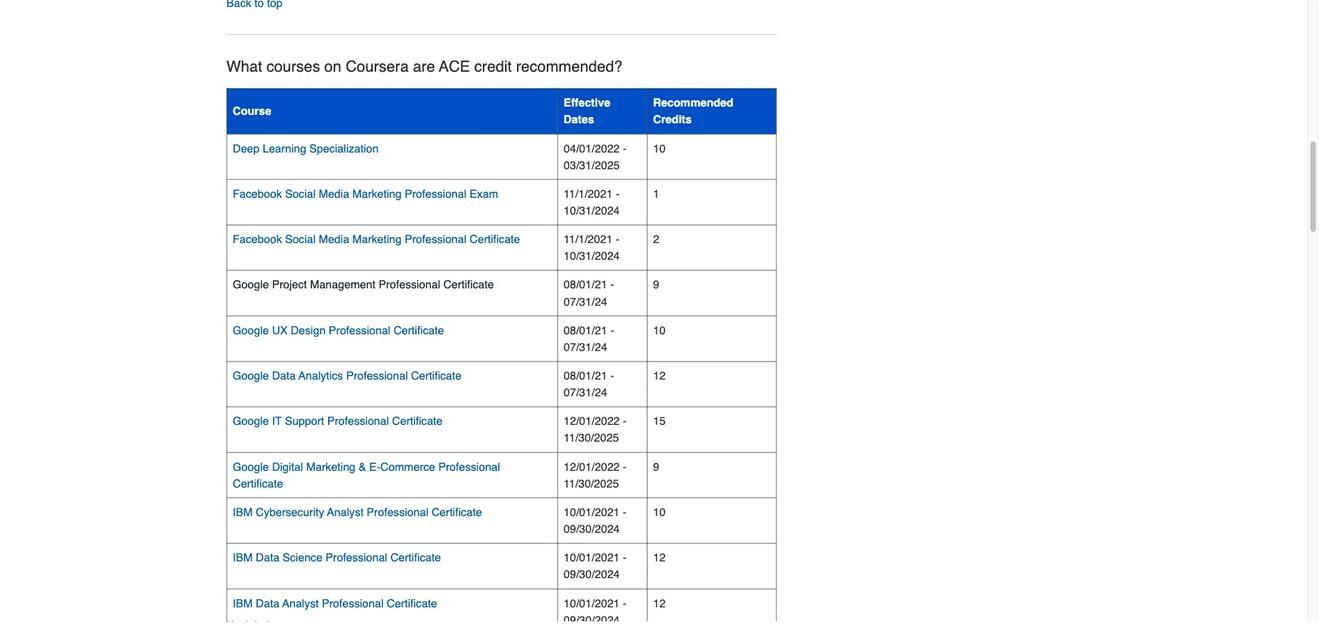 Task type: locate. For each thing, give the bounding box(es) containing it.
analytics
[[299, 370, 343, 382]]

professional
[[405, 188, 467, 200], [405, 233, 467, 246], [379, 279, 440, 291], [329, 324, 391, 337], [346, 370, 408, 382], [327, 415, 389, 428], [439, 461, 500, 473], [367, 506, 429, 519], [326, 552, 387, 564], [322, 597, 384, 610]]

1 google from the top
[[233, 279, 269, 291]]

11/1/2021 left 2
[[564, 233, 613, 246]]

12/01/2022 - 11/30/2025
[[564, 415, 627, 445], [564, 461, 627, 490]]

credits
[[653, 113, 692, 126]]

certificate
[[470, 233, 520, 246], [444, 279, 494, 291], [394, 324, 444, 337], [411, 370, 462, 382], [392, 415, 443, 428], [233, 477, 283, 490], [432, 506, 482, 519], [391, 552, 441, 564], [387, 597, 437, 610]]

08/01/21 for 12
[[564, 370, 607, 382]]

0 vertical spatial 10
[[653, 142, 666, 155]]

3 08/01/21 - 07/31/24 from the top
[[564, 370, 614, 399]]

3 10 from the top
[[653, 506, 666, 519]]

analyst for cybersecurity
[[327, 506, 364, 519]]

ux
[[272, 324, 288, 337]]

ibm
[[233, 506, 253, 519], [233, 552, 253, 564], [233, 597, 253, 610]]

ibm data science professional certificate
[[233, 552, 441, 564]]

0 horizontal spatial analyst
[[282, 597, 319, 610]]

google project management professional certificate link
[[233, 279, 494, 291]]

2 08/01/21 from the top
[[564, 324, 607, 337]]

1 11/1/2021 - 10/31/2024 from the top
[[564, 188, 620, 217]]

1 social from the top
[[285, 188, 316, 200]]

07/31/24 for 12
[[564, 386, 607, 399]]

9 down 15
[[653, 461, 660, 473]]

google for google project management professional certificate
[[233, 279, 269, 291]]

11/1/2021 - 10/31/2024
[[564, 188, 620, 217], [564, 233, 620, 263]]

&
[[359, 461, 366, 473]]

facebook social media marketing professional exam
[[233, 188, 498, 200]]

1 vertical spatial 10
[[653, 324, 666, 337]]

1 08/01/21 from the top
[[564, 279, 607, 291]]

2 07/31/24 from the top
[[564, 341, 607, 354]]

10/31/2024 for 1
[[564, 204, 620, 217]]

08/01/21
[[564, 279, 607, 291], [564, 324, 607, 337], [564, 370, 607, 382]]

recommended?
[[516, 57, 623, 75]]

0 vertical spatial analyst
[[327, 506, 364, 519]]

9
[[653, 279, 660, 291], [653, 461, 660, 473]]

2 vertical spatial marketing
[[306, 461, 356, 473]]

0 vertical spatial 11/1/2021 - 10/31/2024
[[564, 188, 620, 217]]

08/01/21 - 07/31/24
[[564, 279, 614, 308], [564, 324, 614, 354], [564, 370, 614, 399]]

1 media from the top
[[319, 188, 349, 200]]

1 vertical spatial 10/01/2021 - 09/30/2024
[[564, 552, 627, 581]]

3 08/01/21 from the top
[[564, 370, 607, 382]]

1 vertical spatial 12/01/2022 - 11/30/2025
[[564, 461, 627, 490]]

12/01/2022
[[564, 415, 620, 428], [564, 461, 620, 473]]

facebook for facebook social media marketing professional exam
[[233, 188, 282, 200]]

2 09/30/2024 from the top
[[564, 568, 620, 581]]

analyst
[[327, 506, 364, 519], [282, 597, 319, 610]]

2 10 from the top
[[653, 324, 666, 337]]

commerce
[[381, 461, 435, 473]]

certificate for google project management professional certificate
[[444, 279, 494, 291]]

professional for ibm cybersecurity analyst professional certificate
[[367, 506, 429, 519]]

1 vertical spatial 07/31/24
[[564, 341, 607, 354]]

- for google ux design professional certificate
[[611, 324, 614, 337]]

1 vertical spatial 11/1/2021
[[564, 233, 613, 246]]

0 vertical spatial 10/01/2021 - 09/30/2024
[[564, 506, 627, 536]]

2 12 from the top
[[653, 552, 666, 564]]

2 12/01/2022 - 11/30/2025 from the top
[[564, 461, 627, 490]]

2 vertical spatial 10
[[653, 506, 666, 519]]

social up project
[[285, 233, 316, 246]]

08/01/21 - 07/31/24 for 12
[[564, 370, 614, 399]]

1 facebook from the top
[[233, 188, 282, 200]]

0 vertical spatial 11/30/2025
[[564, 432, 619, 445]]

1 09/30/2024 from the top
[[564, 523, 620, 536]]

9 down 2
[[653, 279, 660, 291]]

1 vertical spatial 12/01/2022
[[564, 461, 620, 473]]

1 08/01/21 - 07/31/24 from the top
[[564, 279, 614, 308]]

google for google digital marketing & e-commerce professional certificate
[[233, 461, 269, 473]]

2 10/31/2024 from the top
[[564, 250, 620, 263]]

recommended credits
[[653, 97, 734, 126]]

certificate for ibm data science professional certificate
[[391, 552, 441, 564]]

it
[[272, 415, 282, 428]]

1 vertical spatial social
[[285, 233, 316, 246]]

- for facebook social media marketing professional exam
[[616, 188, 620, 200]]

1 11/1/2021 from the top
[[564, 188, 613, 200]]

-
[[623, 142, 627, 155], [616, 188, 620, 200], [616, 233, 620, 246], [611, 279, 614, 291], [611, 324, 614, 337], [611, 370, 614, 382], [623, 415, 627, 428], [623, 461, 627, 473], [623, 506, 627, 519], [623, 552, 627, 564], [623, 597, 627, 610]]

10/01/2021 for 10
[[564, 506, 620, 519]]

0 vertical spatial marketing
[[353, 188, 402, 200]]

15
[[653, 415, 666, 428]]

12
[[653, 370, 666, 382], [653, 552, 666, 564], [653, 597, 666, 610]]

1 vertical spatial ibm
[[233, 552, 253, 564]]

2
[[653, 233, 660, 246]]

- for facebook social media marketing professional certificate
[[616, 233, 620, 246]]

marketing down facebook social media marketing professional exam 'link'
[[353, 233, 402, 246]]

1 vertical spatial 10/31/2024
[[564, 250, 620, 263]]

1 vertical spatial media
[[319, 233, 349, 246]]

0 vertical spatial 9
[[653, 279, 660, 291]]

11/30/2025 for 9
[[564, 477, 619, 490]]

0 vertical spatial 12/01/2022
[[564, 415, 620, 428]]

management
[[310, 279, 376, 291]]

4 google from the top
[[233, 415, 269, 428]]

11/1/2021 - 10/31/2024 left 2
[[564, 233, 620, 263]]

2 ibm from the top
[[233, 552, 253, 564]]

07/31/24 for 9
[[564, 295, 607, 308]]

media
[[319, 188, 349, 200], [319, 233, 349, 246]]

10/01/2021 -
[[564, 597, 627, 610]]

google digital marketing & e-commerce professional certificate
[[233, 461, 500, 490]]

1 ibm from the top
[[233, 506, 253, 519]]

2 11/1/2021 - 10/31/2024 from the top
[[564, 233, 620, 263]]

11/1/2021
[[564, 188, 613, 200], [564, 233, 613, 246]]

marketing left &
[[306, 461, 356, 473]]

08/01/21 for 9
[[564, 279, 607, 291]]

04/01/2022
[[564, 142, 620, 155]]

- inside 04/01/2022 - 03/31/2025
[[623, 142, 627, 155]]

2 vertical spatial 07/31/24
[[564, 386, 607, 399]]

2 10/01/2021 from the top
[[564, 552, 620, 564]]

1 vertical spatial analyst
[[282, 597, 319, 610]]

0 vertical spatial media
[[319, 188, 349, 200]]

2 08/01/21 - 07/31/24 from the top
[[564, 324, 614, 354]]

0 vertical spatial 10/01/2021
[[564, 506, 620, 519]]

2 11/30/2025 from the top
[[564, 477, 619, 490]]

google project management professional certificate
[[233, 279, 494, 291]]

10/31/2024
[[564, 204, 620, 217], [564, 250, 620, 263]]

1 12/01/2022 from the top
[[564, 415, 620, 428]]

facebook
[[233, 188, 282, 200], [233, 233, 282, 246]]

dates
[[564, 113, 594, 126]]

0 vertical spatial 10/31/2024
[[564, 204, 620, 217]]

ibm data analyst professional certificate link
[[233, 597, 437, 610]]

cybersecurity
[[256, 506, 324, 519]]

ibm for ibm data science professional certificate
[[233, 552, 253, 564]]

are
[[413, 57, 435, 75]]

2 media from the top
[[319, 233, 349, 246]]

ibm cybersecurity analyst professional certificate link
[[233, 506, 482, 519]]

1 vertical spatial 08/01/21
[[564, 324, 607, 337]]

facebook social media marketing professional exam link
[[233, 188, 498, 200]]

certificate for ibm data analyst professional certificate
[[387, 597, 437, 610]]

11/1/2021 - 10/31/2024 for 2
[[564, 233, 620, 263]]

google for google it support professional certificate
[[233, 415, 269, 428]]

social for facebook social media marketing professional exam
[[285, 188, 316, 200]]

data
[[272, 370, 296, 382], [256, 552, 280, 564], [256, 597, 280, 610]]

10/01/2021 - 09/30/2024 for 10
[[564, 506, 627, 536]]

1 vertical spatial 09/30/2024
[[564, 568, 620, 581]]

ibm for ibm cybersecurity analyst professional certificate
[[233, 506, 253, 519]]

analyst down science
[[282, 597, 319, 610]]

0 vertical spatial social
[[285, 188, 316, 200]]

07/31/24
[[564, 295, 607, 308], [564, 341, 607, 354], [564, 386, 607, 399]]

media down specialization
[[319, 188, 349, 200]]

deep learning specialization
[[233, 142, 379, 155]]

2 vertical spatial 10/01/2021
[[564, 597, 620, 610]]

2 vertical spatial 12
[[653, 597, 666, 610]]

marketing
[[353, 188, 402, 200], [353, 233, 402, 246], [306, 461, 356, 473]]

social down deep learning specialization
[[285, 188, 316, 200]]

facebook up project
[[233, 233, 282, 246]]

2 facebook from the top
[[233, 233, 282, 246]]

certificate for google it support professional certificate
[[392, 415, 443, 428]]

10/01/2021 - 09/30/2024 for 12
[[564, 552, 627, 581]]

2 11/1/2021 from the top
[[564, 233, 613, 246]]

certificate for ibm cybersecurity analyst professional certificate
[[432, 506, 482, 519]]

11/1/2021 down '03/31/2025' at top
[[564, 188, 613, 200]]

1 12 from the top
[[653, 370, 666, 382]]

analyst down google digital marketing & e-commerce professional certificate
[[327, 506, 364, 519]]

0 vertical spatial 12/01/2022 - 11/30/2025
[[564, 415, 627, 445]]

3 07/31/24 from the top
[[564, 386, 607, 399]]

0 vertical spatial 07/31/24
[[564, 295, 607, 308]]

3 ibm from the top
[[233, 597, 253, 610]]

1 10/01/2021 - 09/30/2024 from the top
[[564, 506, 627, 536]]

1 12/01/2022 - 11/30/2025 from the top
[[564, 415, 627, 445]]

0 vertical spatial 11/1/2021
[[564, 188, 613, 200]]

1 10/01/2021 from the top
[[564, 506, 620, 519]]

09/30/2024
[[564, 523, 620, 536], [564, 568, 620, 581]]

marketing for certificate
[[353, 233, 402, 246]]

media up management
[[319, 233, 349, 246]]

2 12/01/2022 from the top
[[564, 461, 620, 473]]

social
[[285, 188, 316, 200], [285, 233, 316, 246]]

1 vertical spatial 10/01/2021
[[564, 552, 620, 564]]

2 vertical spatial ibm
[[233, 597, 253, 610]]

google
[[233, 279, 269, 291], [233, 324, 269, 337], [233, 370, 269, 382], [233, 415, 269, 428], [233, 461, 269, 473]]

professional for ibm data science professional certificate
[[326, 552, 387, 564]]

e-
[[369, 461, 381, 473]]

0 vertical spatial 12
[[653, 370, 666, 382]]

5 google from the top
[[233, 461, 269, 473]]

0 vertical spatial ibm
[[233, 506, 253, 519]]

10
[[653, 142, 666, 155], [653, 324, 666, 337], [653, 506, 666, 519]]

1 10 from the top
[[653, 142, 666, 155]]

1 9 from the top
[[653, 279, 660, 291]]

1 11/30/2025 from the top
[[564, 432, 619, 445]]

- for deep learning specialization
[[623, 142, 627, 155]]

marketing for exam
[[353, 188, 402, 200]]

1 horizontal spatial analyst
[[327, 506, 364, 519]]

07/31/24 for 10
[[564, 341, 607, 354]]

11/30/2025 for 15
[[564, 432, 619, 445]]

1 10/31/2024 from the top
[[564, 204, 620, 217]]

9 for 08/01/21 - 07/31/24
[[653, 279, 660, 291]]

0 vertical spatial data
[[272, 370, 296, 382]]

media for facebook social media marketing professional exam
[[319, 188, 349, 200]]

10/01/2021
[[564, 506, 620, 519], [564, 552, 620, 564], [564, 597, 620, 610]]

google inside google digital marketing & e-commerce professional certificate
[[233, 461, 269, 473]]

1 vertical spatial 11/30/2025
[[564, 477, 619, 490]]

0 vertical spatial 08/01/21
[[564, 279, 607, 291]]

12/01/2022 - 11/30/2025 for 9
[[564, 461, 627, 490]]

1 vertical spatial 11/1/2021 - 10/31/2024
[[564, 233, 620, 263]]

0 vertical spatial facebook
[[233, 188, 282, 200]]

3 google from the top
[[233, 370, 269, 382]]

1 vertical spatial 12
[[653, 552, 666, 564]]

2 9 from the top
[[653, 461, 660, 473]]

2 10/01/2021 - 09/30/2024 from the top
[[564, 552, 627, 581]]

2 vertical spatial 08/01/21 - 07/31/24
[[564, 370, 614, 399]]

08/01/21 - 07/31/24 for 9
[[564, 279, 614, 308]]

2 vertical spatial 08/01/21
[[564, 370, 607, 382]]

1 07/31/24 from the top
[[564, 295, 607, 308]]

deep
[[233, 142, 260, 155]]

0 vertical spatial 08/01/21 - 07/31/24
[[564, 279, 614, 308]]

1 vertical spatial data
[[256, 552, 280, 564]]

1 vertical spatial 9
[[653, 461, 660, 473]]

facebook down deep
[[233, 188, 282, 200]]

google ux design professional certificate link
[[233, 324, 444, 337]]

marketing up facebook social media marketing professional certificate link
[[353, 188, 402, 200]]

11/30/2025
[[564, 432, 619, 445], [564, 477, 619, 490]]

exam
[[470, 188, 498, 200]]

11/1/2021 for 2
[[564, 233, 613, 246]]

10/01/2021 - 09/30/2024
[[564, 506, 627, 536], [564, 552, 627, 581]]

1 vertical spatial facebook
[[233, 233, 282, 246]]

2 vertical spatial data
[[256, 597, 280, 610]]

2 google from the top
[[233, 324, 269, 337]]

design
[[291, 324, 326, 337]]

10/01/2021 for 12
[[564, 552, 620, 564]]

professional for ibm data analyst professional certificate
[[322, 597, 384, 610]]

facebook social media marketing professional certificate link
[[233, 233, 520, 246]]

3 12 from the top
[[653, 597, 666, 610]]

2 social from the top
[[285, 233, 316, 246]]

google data analytics professional certificate link
[[233, 370, 462, 382]]

professional for google data analytics professional certificate
[[346, 370, 408, 382]]

1 vertical spatial marketing
[[353, 233, 402, 246]]

1
[[653, 188, 660, 200]]

ibm cybersecurity analyst professional certificate
[[233, 506, 482, 519]]

03/31/2025
[[564, 159, 620, 172]]

media for facebook social media marketing professional certificate
[[319, 233, 349, 246]]

0 vertical spatial 09/30/2024
[[564, 523, 620, 536]]

analyst for data
[[282, 597, 319, 610]]

1 vertical spatial 08/01/21 - 07/31/24
[[564, 324, 614, 354]]

11/1/2021 - 10/31/2024 down '03/31/2025' at top
[[564, 188, 620, 217]]

ibm for ibm data analyst professional certificate
[[233, 597, 253, 610]]

12/01/2022 for 15
[[564, 415, 620, 428]]

credit
[[474, 57, 512, 75]]



Task type: describe. For each thing, give the bounding box(es) containing it.
12 for 10/01/2021 - 09/30/2024
[[653, 552, 666, 564]]

ace
[[439, 57, 470, 75]]

professional inside google digital marketing & e-commerce professional certificate
[[439, 461, 500, 473]]

recommended
[[653, 97, 734, 109]]

11/1/2021 for 1
[[564, 188, 613, 200]]

digital
[[272, 461, 303, 473]]

what
[[226, 57, 262, 75]]

- for google digital marketing & e-commerce professional certificate
[[623, 461, 627, 473]]

effective
[[564, 97, 611, 109]]

what courses on coursera are ace credit recommended?
[[226, 57, 623, 75]]

12 for 08/01/21 - 07/31/24
[[653, 370, 666, 382]]

ibm data analyst professional certificate
[[233, 597, 437, 610]]

google ux design professional certificate
[[233, 324, 444, 337]]

facebook social media marketing professional certificate
[[233, 233, 520, 246]]

10 for 08/01/21 - 07/31/24
[[653, 324, 666, 337]]

google digital marketing & e-commerce professional certificate link
[[233, 461, 500, 490]]

professional for google it support professional certificate
[[327, 415, 389, 428]]

effective dates
[[564, 97, 611, 126]]

- for google project management professional certificate
[[611, 279, 614, 291]]

09/30/2024 for 12
[[564, 568, 620, 581]]

social for facebook social media marketing professional certificate
[[285, 233, 316, 246]]

9 for 12/01/2022 - 11/30/2025
[[653, 461, 660, 473]]

10 for 10/01/2021 - 09/30/2024
[[653, 506, 666, 519]]

on
[[324, 57, 342, 75]]

08/01/21 - 07/31/24 for 10
[[564, 324, 614, 354]]

certificate for google ux design professional certificate
[[394, 324, 444, 337]]

google for google data analytics professional certificate
[[233, 370, 269, 382]]

- for ibm data science professional certificate
[[623, 552, 627, 564]]

10 for 04/01/2022 - 03/31/2025
[[653, 142, 666, 155]]

12/01/2022 for 9
[[564, 461, 620, 473]]

certificate inside google digital marketing & e-commerce professional certificate
[[233, 477, 283, 490]]

11/1/2021 - 10/31/2024 for 1
[[564, 188, 620, 217]]

project
[[272, 279, 307, 291]]

ibm data science professional certificate link
[[233, 552, 441, 564]]

specialization
[[309, 142, 379, 155]]

3 10/01/2021 from the top
[[564, 597, 620, 610]]

certificate for google data analytics professional certificate
[[411, 370, 462, 382]]

courses
[[267, 57, 320, 75]]

coursera
[[346, 57, 409, 75]]

marketing inside google digital marketing & e-commerce professional certificate
[[306, 461, 356, 473]]

data for science
[[256, 552, 280, 564]]

professional for google ux design professional certificate
[[329, 324, 391, 337]]

facebook for facebook social media marketing professional certificate
[[233, 233, 282, 246]]

course
[[233, 105, 271, 118]]

google it support professional certificate link
[[233, 415, 443, 428]]

- for google data analytics professional certificate
[[611, 370, 614, 382]]

deep learning specialization link
[[233, 142, 379, 155]]

08/01/21 for 10
[[564, 324, 607, 337]]

04/01/2022 - 03/31/2025
[[564, 142, 627, 172]]

data for analyst
[[256, 597, 280, 610]]

12/01/2022 - 11/30/2025 for 15
[[564, 415, 627, 445]]

science
[[283, 552, 323, 564]]

support
[[285, 415, 324, 428]]

google for google ux design professional certificate
[[233, 324, 269, 337]]

- for ibm cybersecurity analyst professional certificate
[[623, 506, 627, 519]]

professional for google project management professional certificate
[[379, 279, 440, 291]]

09/30/2024 for 10
[[564, 523, 620, 536]]

- for google it support professional certificate
[[623, 415, 627, 428]]

learning
[[263, 142, 306, 155]]

data for analytics
[[272, 370, 296, 382]]

google it support professional certificate
[[233, 415, 443, 428]]

google data analytics professional certificate
[[233, 370, 462, 382]]

10/31/2024 for 2
[[564, 250, 620, 263]]



Task type: vqa. For each thing, say whether or not it's contained in the screenshot.
Most Recent Activity
no



